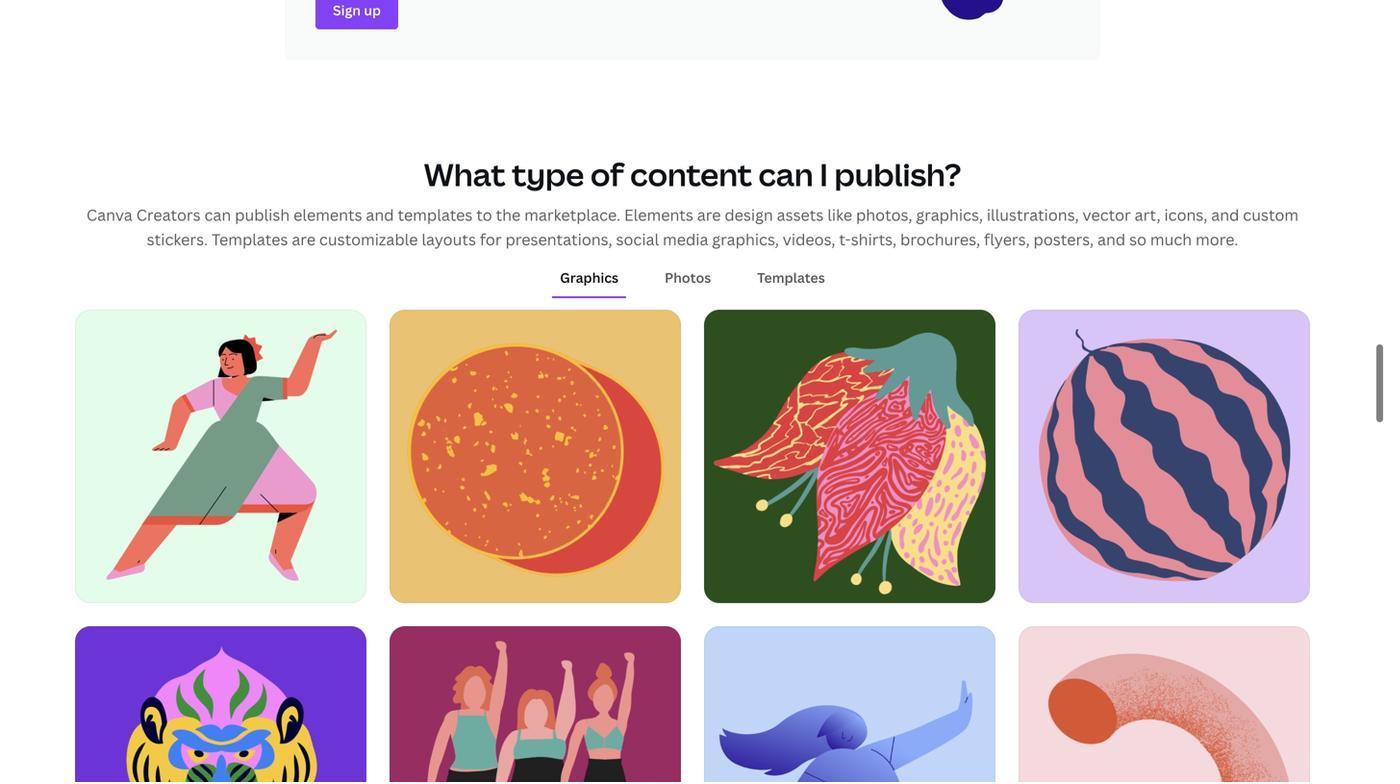 Task type: vqa. For each thing, say whether or not it's contained in the screenshot.
6
no



Task type: locate. For each thing, give the bounding box(es) containing it.
1 vertical spatial templates
[[757, 268, 825, 287]]

graphics, down design
[[712, 229, 779, 249]]

can
[[758, 154, 813, 195], [204, 204, 231, 225]]

photos button
[[657, 259, 719, 296]]

can left i
[[758, 154, 813, 195]]

1 vertical spatial graphics,
[[712, 229, 779, 249]]

graphics, up 'brochures,'
[[916, 204, 983, 225]]

of
[[591, 154, 624, 195]]

like
[[828, 204, 852, 225]]

0 horizontal spatial and
[[366, 204, 394, 225]]

are up media
[[697, 204, 721, 225]]

are down elements
[[292, 229, 316, 249]]

i
[[820, 154, 828, 195]]

social
[[616, 229, 659, 249]]

graphics,
[[916, 204, 983, 225], [712, 229, 779, 249]]

creators
[[136, 204, 201, 225]]

for
[[480, 229, 502, 249]]

marketplace.
[[524, 204, 621, 225]]

layouts
[[422, 229, 476, 249]]

and
[[366, 204, 394, 225], [1211, 204, 1239, 225], [1098, 229, 1126, 249]]

vector
[[1083, 204, 1131, 225]]

graphics button
[[552, 259, 626, 296]]

1 horizontal spatial graphics,
[[916, 204, 983, 225]]

templates
[[212, 229, 288, 249], [757, 268, 825, 287]]

videos,
[[783, 229, 836, 249]]

templates down the publish
[[212, 229, 288, 249]]

0 vertical spatial are
[[697, 204, 721, 225]]

and down vector
[[1098, 229, 1126, 249]]

0 vertical spatial can
[[758, 154, 813, 195]]

1 horizontal spatial and
[[1098, 229, 1126, 249]]

templates down videos,
[[757, 268, 825, 287]]

1 vertical spatial are
[[292, 229, 316, 249]]

publish?
[[834, 154, 961, 195]]

customizable
[[319, 229, 418, 249]]

templates
[[398, 204, 473, 225]]

0 vertical spatial templates
[[212, 229, 288, 249]]

art,
[[1135, 204, 1161, 225]]

are
[[697, 204, 721, 225], [292, 229, 316, 249]]

0 horizontal spatial templates
[[212, 229, 288, 249]]

so
[[1129, 229, 1147, 249]]

1 horizontal spatial templates
[[757, 268, 825, 287]]

and up customizable
[[366, 204, 394, 225]]

templates inside what type of content can i publish? canva creators can publish elements and templates to the marketplace. elements are design assets like photos, graphics, illustrations, vector art, icons, and custom stickers. templates are customizable layouts for presentations, social media graphics, videos, t-shirts, brochures, flyers, posters, and so much more.
[[212, 229, 288, 249]]

can left the publish
[[204, 204, 231, 225]]

0 horizontal spatial graphics,
[[712, 229, 779, 249]]

2 horizontal spatial and
[[1211, 204, 1239, 225]]

0 horizontal spatial can
[[204, 204, 231, 225]]

1 horizontal spatial can
[[758, 154, 813, 195]]

more.
[[1196, 229, 1238, 249]]

templates button
[[750, 259, 833, 296]]

and up more.
[[1211, 204, 1239, 225]]

brochures,
[[900, 229, 980, 249]]



Task type: describe. For each thing, give the bounding box(es) containing it.
templates inside 'button'
[[757, 268, 825, 287]]

illustrations,
[[987, 204, 1079, 225]]

0 vertical spatial graphics,
[[916, 204, 983, 225]]

media
[[663, 229, 708, 249]]

presentations,
[[505, 229, 612, 249]]

assets
[[777, 204, 824, 225]]

what
[[424, 154, 506, 195]]

much
[[1150, 229, 1192, 249]]

elements
[[293, 204, 362, 225]]

t-
[[839, 229, 851, 249]]

posters,
[[1034, 229, 1094, 249]]

0 horizontal spatial are
[[292, 229, 316, 249]]

custom
[[1243, 204, 1299, 225]]

canva
[[86, 204, 133, 225]]

shirts,
[[851, 229, 897, 249]]

icons,
[[1164, 204, 1208, 225]]

design
[[725, 204, 773, 225]]

publish
[[235, 204, 290, 225]]

graphics
[[560, 268, 619, 287]]

type
[[512, 154, 584, 195]]

what type of content can i publish? canva creators can publish elements and templates to the marketplace. elements are design assets like photos, graphics, illustrations, vector art, icons, and custom stickers. templates are customizable layouts for presentations, social media graphics, videos, t-shirts, brochures, flyers, posters, and so much more.
[[86, 154, 1299, 249]]

stickers.
[[147, 229, 208, 249]]

elements
[[624, 204, 693, 225]]

photos
[[665, 268, 711, 287]]

1 horizontal spatial are
[[697, 204, 721, 225]]

flyers,
[[984, 229, 1030, 249]]

to
[[476, 204, 492, 225]]

the
[[496, 204, 521, 225]]

content
[[630, 154, 752, 195]]

1 vertical spatial can
[[204, 204, 231, 225]]

photos,
[[856, 204, 912, 225]]



